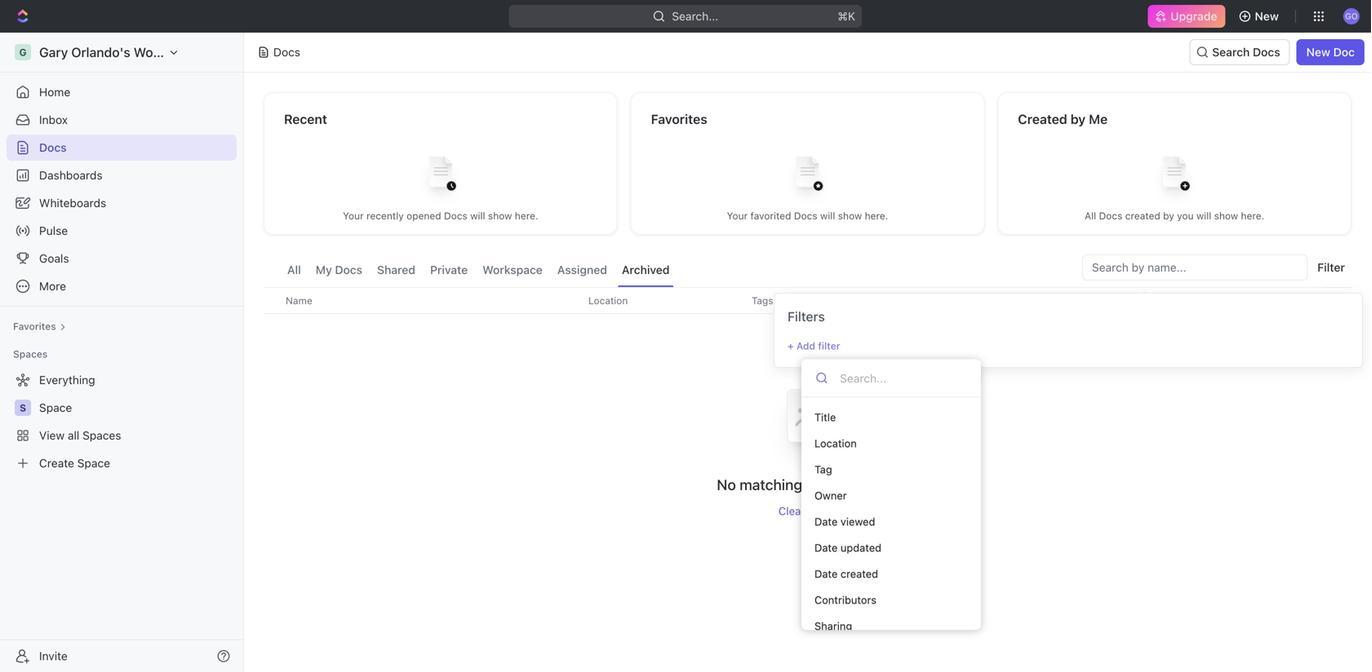 Task type: vqa. For each thing, say whether or not it's contained in the screenshot.


Task type: describe. For each thing, give the bounding box(es) containing it.
2 here. from the left
[[865, 210, 889, 222]]

matching
[[740, 477, 803, 494]]

docs right the opened
[[444, 210, 468, 222]]

3 show from the left
[[1215, 210, 1239, 222]]

home
[[39, 85, 70, 99]]

tag
[[815, 464, 833, 476]]

tree inside sidebar navigation
[[7, 367, 237, 477]]

results
[[806, 477, 852, 494]]

goals
[[39, 252, 69, 265]]

inbox
[[39, 113, 68, 127]]

all docs created by you will show here.
[[1085, 210, 1265, 222]]

filter button
[[1312, 255, 1352, 281]]

recent
[[284, 111, 327, 127]]

filter
[[1318, 261, 1346, 274]]

pulse link
[[7, 218, 237, 244]]

private button
[[426, 255, 472, 287]]

you
[[1178, 210, 1194, 222]]

upgrade link
[[1148, 5, 1226, 28]]

opened
[[407, 210, 441, 222]]

doc
[[1334, 45, 1355, 59]]

1 column header from the left
[[264, 287, 282, 314]]

created by me
[[1019, 111, 1108, 127]]

pulse
[[39, 224, 68, 238]]

recently
[[367, 210, 404, 222]]

date created
[[815, 568, 879, 581]]

inbox link
[[7, 107, 237, 133]]

my docs button
[[312, 255, 367, 287]]

workspace
[[483, 263, 543, 277]]

date viewed
[[815, 516, 876, 528]]

search docs button
[[1190, 39, 1291, 65]]

updated
[[841, 542, 882, 554]]

docs inside tab list
[[335, 263, 363, 277]]

no recent docs image
[[408, 144, 473, 209]]

⌘k
[[838, 9, 856, 23]]

sidebar navigation
[[0, 33, 244, 673]]

spaces
[[13, 349, 48, 360]]

search docs
[[1213, 45, 1281, 59]]

date updated
[[815, 542, 882, 554]]

home link
[[7, 79, 237, 105]]

me
[[1089, 111, 1108, 127]]

clear filters button
[[779, 505, 837, 518]]

row containing name
[[264, 287, 1352, 314]]

assigned button
[[554, 255, 612, 287]]

no
[[717, 477, 736, 494]]

filter
[[818, 341, 841, 352]]

1 horizontal spatial favorites
[[651, 111, 708, 127]]

assigned
[[558, 263, 607, 277]]

3 here. from the left
[[1242, 210, 1265, 222]]

1 show from the left
[[488, 210, 512, 222]]

filter button
[[1312, 255, 1352, 281]]

no matching results found.
[[717, 477, 899, 494]]

name
[[286, 295, 313, 307]]

archived
[[622, 263, 670, 277]]

add
[[797, 341, 816, 352]]

all for all docs created by you will show here.
[[1085, 210, 1097, 222]]

upgrade
[[1171, 9, 1218, 23]]

tab list containing all
[[283, 255, 674, 287]]

date for date created
[[815, 568, 838, 581]]

viewed
[[841, 516, 876, 528]]

2 show from the left
[[838, 210, 862, 222]]

all button
[[283, 255, 305, 287]]

shared button
[[373, 255, 420, 287]]



Task type: locate. For each thing, give the bounding box(es) containing it.
your
[[343, 210, 364, 222], [727, 210, 748, 222]]

2 horizontal spatial will
[[1197, 210, 1212, 222]]

2 your from the left
[[727, 210, 748, 222]]

will right the opened
[[471, 210, 485, 222]]

search
[[1213, 45, 1250, 59]]

0 horizontal spatial all
[[287, 263, 301, 277]]

3 will from the left
[[1197, 210, 1212, 222]]

workspace button
[[479, 255, 547, 287]]

clear
[[779, 505, 805, 518]]

your for favorites
[[727, 210, 748, 222]]

new inside button
[[1307, 45, 1331, 59]]

here.
[[515, 210, 539, 222], [865, 210, 889, 222], [1242, 210, 1265, 222]]

docs up recent
[[274, 45, 300, 59]]

found.
[[856, 477, 899, 494]]

created
[[1126, 210, 1161, 222], [841, 568, 879, 581]]

new doc button
[[1297, 39, 1365, 65]]

contributors
[[815, 594, 877, 607]]

archived button
[[618, 255, 674, 287]]

no matching results found. table
[[264, 287, 1352, 518]]

by left you
[[1164, 210, 1175, 222]]

created down "updated"
[[841, 568, 879, 581]]

favorites inside button
[[13, 321, 56, 332]]

2 will from the left
[[821, 210, 836, 222]]

1 horizontal spatial here.
[[865, 210, 889, 222]]

1 horizontal spatial show
[[838, 210, 862, 222]]

2 horizontal spatial here.
[[1242, 210, 1265, 222]]

dashboards
[[39, 169, 103, 182]]

3 date from the top
[[815, 568, 838, 581]]

location inside no matching results found. table
[[589, 295, 628, 307]]

1 here. from the left
[[515, 210, 539, 222]]

1 vertical spatial all
[[287, 263, 301, 277]]

no favorited docs image
[[775, 144, 841, 209]]

created
[[1019, 111, 1068, 127]]

private
[[430, 263, 468, 277]]

goals link
[[7, 246, 237, 272]]

1 vertical spatial new
[[1307, 45, 1331, 59]]

0 horizontal spatial favorites
[[13, 321, 56, 332]]

no created by me docs image
[[1142, 144, 1208, 209]]

0 horizontal spatial your
[[343, 210, 364, 222]]

1 vertical spatial location
[[815, 438, 857, 450]]

new for new doc
[[1307, 45, 1331, 59]]

will
[[471, 210, 485, 222], [821, 210, 836, 222], [1197, 210, 1212, 222]]

row
[[264, 287, 1352, 314]]

1 horizontal spatial your
[[727, 210, 748, 222]]

no data image
[[759, 368, 857, 476]]

0 horizontal spatial show
[[488, 210, 512, 222]]

1 your from the left
[[343, 210, 364, 222]]

tags
[[752, 295, 774, 307]]

your favorited docs will show here.
[[727, 210, 889, 222]]

0 vertical spatial all
[[1085, 210, 1097, 222]]

location down assigned button on the left of page
[[589, 295, 628, 307]]

docs left you
[[1100, 210, 1123, 222]]

no matching results found. row
[[264, 368, 1352, 518]]

by
[[1071, 111, 1086, 127], [1164, 210, 1175, 222]]

tree
[[7, 367, 237, 477]]

clear filters
[[779, 505, 837, 518]]

Search... text field
[[840, 366, 968, 391]]

2 date from the top
[[815, 542, 838, 554]]

1 horizontal spatial column header
[[1062, 287, 1193, 314]]

column header down search by name... text field
[[1062, 287, 1193, 314]]

my docs
[[316, 263, 363, 277]]

+
[[788, 341, 794, 352]]

new doc
[[1307, 45, 1355, 59]]

docs right the my
[[335, 263, 363, 277]]

2 horizontal spatial show
[[1215, 210, 1239, 222]]

date down date viewed
[[815, 542, 838, 554]]

date for date viewed
[[815, 516, 838, 528]]

1 horizontal spatial will
[[821, 210, 836, 222]]

+ add filter
[[788, 341, 841, 352]]

new button
[[1233, 3, 1289, 29]]

0 vertical spatial new
[[1256, 9, 1280, 23]]

0 vertical spatial location
[[589, 295, 628, 307]]

sharing
[[815, 621, 853, 633]]

docs link
[[7, 135, 237, 161]]

0 vertical spatial created
[[1126, 210, 1161, 222]]

docs inside sidebar navigation
[[39, 141, 67, 154]]

dashboards link
[[7, 162, 237, 189]]

0 vertical spatial date
[[815, 516, 838, 528]]

docs right search on the top of page
[[1253, 45, 1281, 59]]

1 date from the top
[[815, 516, 838, 528]]

favorites
[[651, 111, 708, 127], [13, 321, 56, 332]]

0 vertical spatial favorites
[[651, 111, 708, 127]]

1 vertical spatial created
[[841, 568, 879, 581]]

location
[[589, 295, 628, 307], [815, 438, 857, 450]]

your left recently
[[343, 210, 364, 222]]

date down owner
[[815, 516, 838, 528]]

0 horizontal spatial column header
[[264, 287, 282, 314]]

tab list
[[283, 255, 674, 287]]

1 vertical spatial favorites
[[13, 321, 56, 332]]

2 column header from the left
[[1062, 287, 1193, 314]]

1 vertical spatial date
[[815, 542, 838, 554]]

1 horizontal spatial by
[[1164, 210, 1175, 222]]

new for new
[[1256, 9, 1280, 23]]

favorited
[[751, 210, 792, 222]]

0 horizontal spatial here.
[[515, 210, 539, 222]]

0 horizontal spatial location
[[589, 295, 628, 307]]

0 horizontal spatial new
[[1256, 9, 1280, 23]]

docs right favorited
[[794, 210, 818, 222]]

date
[[815, 516, 838, 528], [815, 542, 838, 554], [815, 568, 838, 581]]

your recently opened docs will show here.
[[343, 210, 539, 222]]

2 vertical spatial date
[[815, 568, 838, 581]]

docs
[[274, 45, 300, 59], [1253, 45, 1281, 59], [39, 141, 67, 154], [444, 210, 468, 222], [794, 210, 818, 222], [1100, 210, 1123, 222], [335, 263, 363, 277]]

whiteboards
[[39, 196, 106, 210]]

your left favorited
[[727, 210, 748, 222]]

column header
[[264, 287, 282, 314], [1062, 287, 1193, 314]]

invite
[[39, 650, 68, 663]]

all for all
[[287, 263, 301, 277]]

all inside button
[[287, 263, 301, 277]]

docs down the "inbox"
[[39, 141, 67, 154]]

date up contributors
[[815, 568, 838, 581]]

show right you
[[1215, 210, 1239, 222]]

shared
[[377, 263, 416, 277]]

owner
[[815, 490, 847, 502]]

new inside button
[[1256, 9, 1280, 23]]

1 vertical spatial by
[[1164, 210, 1175, 222]]

filters
[[808, 505, 837, 518]]

1 horizontal spatial new
[[1307, 45, 1331, 59]]

created left you
[[1126, 210, 1161, 222]]

will right you
[[1197, 210, 1212, 222]]

0 horizontal spatial will
[[471, 210, 485, 222]]

1 will from the left
[[471, 210, 485, 222]]

0 vertical spatial by
[[1071, 111, 1086, 127]]

show down no favorited docs image
[[838, 210, 862, 222]]

1 horizontal spatial created
[[1126, 210, 1161, 222]]

new left doc
[[1307, 45, 1331, 59]]

new
[[1256, 9, 1280, 23], [1307, 45, 1331, 59]]

by left me
[[1071, 111, 1086, 127]]

column header left 'name'
[[264, 287, 282, 314]]

date for date updated
[[815, 542, 838, 554]]

new up search docs
[[1256, 9, 1280, 23]]

location down 'title'
[[815, 438, 857, 450]]

my
[[316, 263, 332, 277]]

1 horizontal spatial all
[[1085, 210, 1097, 222]]

Search by name... text field
[[1093, 256, 1299, 280]]

0 horizontal spatial by
[[1071, 111, 1086, 127]]

show
[[488, 210, 512, 222], [838, 210, 862, 222], [1215, 210, 1239, 222]]

whiteboards link
[[7, 190, 237, 216]]

title
[[815, 412, 837, 424]]

your for recent
[[343, 210, 364, 222]]

0 horizontal spatial created
[[841, 568, 879, 581]]

will down no favorited docs image
[[821, 210, 836, 222]]

all
[[1085, 210, 1097, 222], [287, 263, 301, 277]]

search...
[[672, 9, 719, 23]]

show up workspace
[[488, 210, 512, 222]]

1 horizontal spatial location
[[815, 438, 857, 450]]

favorites button
[[7, 317, 72, 336]]



